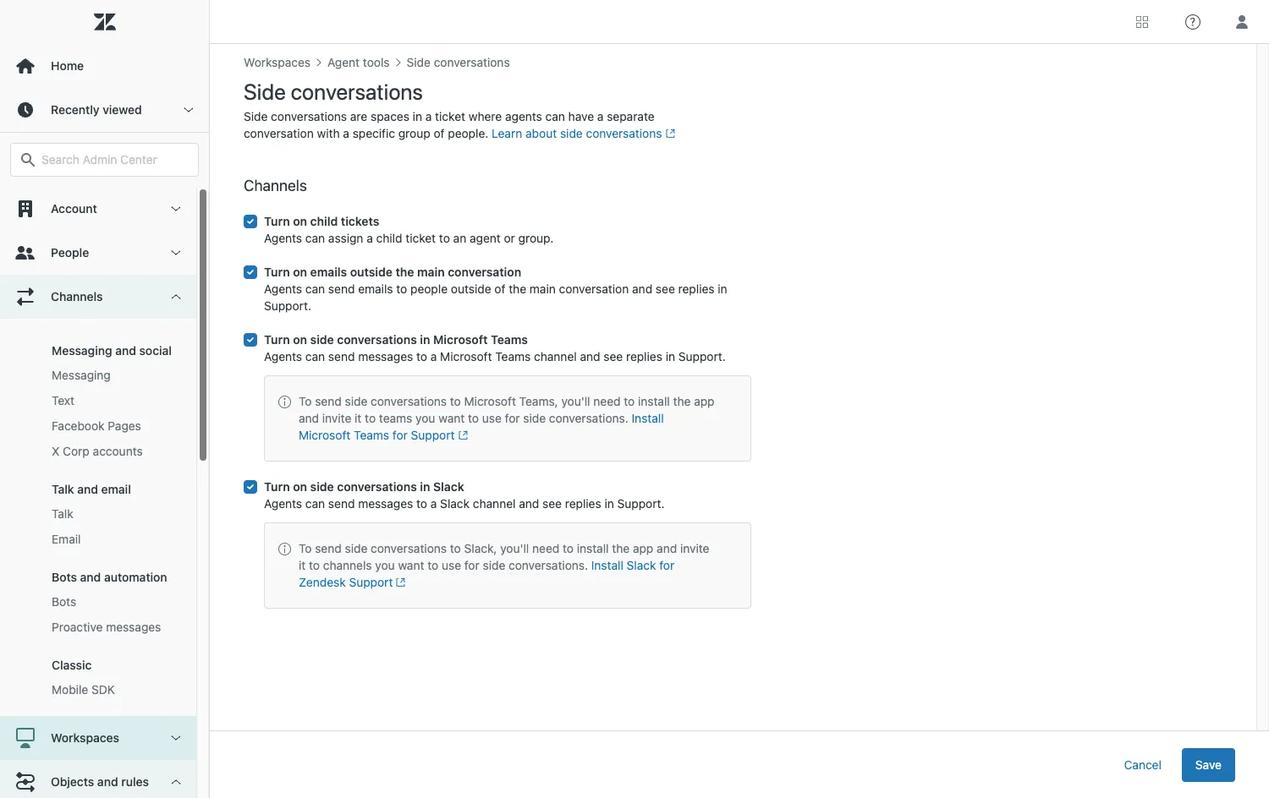 Task type: vqa. For each thing, say whether or not it's contained in the screenshot.
the Corp
yes



Task type: locate. For each thing, give the bounding box(es) containing it.
objects and rules button
[[0, 761, 196, 799]]

x corp accounts
[[52, 444, 143, 459]]

facebook pages element
[[52, 418, 141, 435]]

messaging
[[52, 344, 112, 358], [52, 368, 111, 382]]

tree containing account
[[0, 187, 209, 799]]

talk for talk
[[52, 507, 73, 521]]

messaging up text
[[52, 368, 111, 382]]

1 vertical spatial messaging
[[52, 368, 111, 382]]

people button
[[0, 231, 196, 275]]

bots
[[52, 570, 77, 585], [52, 595, 76, 609]]

2 talk from the top
[[52, 507, 73, 521]]

messaging element
[[52, 367, 111, 384]]

0 vertical spatial talk
[[52, 482, 74, 497]]

proactive messages element
[[52, 619, 161, 636]]

bots for bots and automation
[[52, 570, 77, 585]]

None search field
[[2, 143, 207, 177]]

talk and email
[[52, 482, 131, 497]]

workspaces
[[51, 731, 119, 745]]

0 vertical spatial messaging
[[52, 344, 112, 358]]

channels button
[[0, 275, 196, 319]]

messaging link
[[45, 363, 179, 388]]

cancel
[[1124, 758, 1162, 772]]

tree item
[[0, 275, 196, 717]]

Search Admin Center field
[[41, 152, 188, 168]]

1 vertical spatial bots
[[52, 595, 76, 609]]

bots for bots
[[52, 595, 76, 609]]

talk
[[52, 482, 74, 497], [52, 507, 73, 521]]

home
[[51, 58, 84, 73]]

cancel button
[[1111, 748, 1175, 782]]

account
[[51, 201, 97, 216]]

and up bots link
[[80, 570, 101, 585]]

and
[[115, 344, 136, 358], [77, 482, 98, 497], [80, 570, 101, 585], [97, 775, 118, 789]]

talk up "talk" element
[[52, 482, 74, 497]]

bots link
[[45, 590, 179, 615]]

talk inside talk link
[[52, 507, 73, 521]]

and for talk
[[77, 482, 98, 497]]

and inside dropdown button
[[97, 775, 118, 789]]

tree
[[0, 187, 209, 799]]

and up messaging link
[[115, 344, 136, 358]]

messaging and social element
[[52, 344, 172, 358]]

talk and email element
[[52, 482, 131, 497]]

messaging up messaging element
[[52, 344, 112, 358]]

0 vertical spatial bots
[[52, 570, 77, 585]]

mobile
[[52, 683, 88, 697]]

social
[[139, 344, 172, 358]]

2 bots from the top
[[52, 595, 76, 609]]

email element
[[52, 531, 81, 548]]

workspaces button
[[0, 717, 196, 761]]

none search field inside primary element
[[2, 143, 207, 177]]

email
[[52, 532, 81, 547]]

proactive
[[52, 620, 103, 635]]

corp
[[63, 444, 90, 459]]

messaging and social
[[52, 344, 172, 358]]

messaging for messaging
[[52, 368, 111, 382]]

email link
[[45, 527, 179, 553]]

and left email
[[77, 482, 98, 497]]

mobile sdk
[[52, 683, 115, 697]]

accounts
[[93, 444, 143, 459]]

channels
[[51, 289, 103, 304]]

save
[[1196, 758, 1222, 772]]

channels group
[[0, 319, 196, 717]]

tree item inside primary element
[[0, 275, 196, 717]]

sdk
[[91, 683, 115, 697]]

and for objects
[[97, 775, 118, 789]]

automation
[[104, 570, 167, 585]]

user menu image
[[1231, 11, 1253, 33]]

1 messaging from the top
[[52, 344, 112, 358]]

1 talk from the top
[[52, 482, 74, 497]]

bots up the bots element
[[52, 570, 77, 585]]

1 bots from the top
[[52, 570, 77, 585]]

tree item containing channels
[[0, 275, 196, 717]]

primary element
[[0, 0, 210, 799]]

talk up email
[[52, 507, 73, 521]]

people
[[51, 245, 89, 260]]

bots up proactive
[[52, 595, 76, 609]]

and left rules
[[97, 775, 118, 789]]

email
[[101, 482, 131, 497]]

1 vertical spatial talk
[[52, 507, 73, 521]]

objects and rules
[[51, 775, 149, 789]]

x corp accounts link
[[45, 439, 179, 465]]

2 messaging from the top
[[52, 368, 111, 382]]

talk link
[[45, 502, 179, 527]]



Task type: describe. For each thing, give the bounding box(es) containing it.
home button
[[0, 44, 209, 88]]

recently viewed button
[[0, 88, 209, 132]]

and for messaging
[[115, 344, 136, 358]]

x corp accounts element
[[52, 443, 143, 460]]

classic element
[[52, 658, 92, 673]]

text
[[52, 393, 75, 408]]

bots element
[[52, 594, 76, 611]]

facebook pages
[[52, 419, 141, 433]]

pages
[[108, 419, 141, 433]]

account button
[[0, 187, 196, 231]]

mobile sdk element
[[52, 682, 115, 699]]

facebook
[[52, 419, 105, 433]]

rules
[[121, 775, 149, 789]]

recently
[[51, 102, 100, 117]]

objects
[[51, 775, 94, 789]]

facebook pages link
[[45, 414, 179, 439]]

mobile sdk link
[[45, 678, 179, 703]]

and for bots
[[80, 570, 101, 585]]

messages
[[106, 620, 161, 635]]

proactive messages
[[52, 620, 161, 635]]

talk for talk and email
[[52, 482, 74, 497]]

tree inside primary element
[[0, 187, 209, 799]]

bots and automation element
[[52, 570, 167, 585]]

messaging for messaging and social
[[52, 344, 112, 358]]

save button
[[1182, 748, 1235, 782]]

viewed
[[103, 102, 142, 117]]

text element
[[52, 393, 75, 410]]

classic
[[52, 658, 92, 673]]

text link
[[45, 388, 179, 414]]

bots and automation
[[52, 570, 167, 585]]

x
[[52, 444, 60, 459]]

zendesk products image
[[1136, 16, 1148, 28]]

help image
[[1186, 14, 1201, 29]]

proactive messages link
[[45, 615, 179, 641]]

talk element
[[52, 506, 73, 523]]

recently viewed
[[51, 102, 142, 117]]



